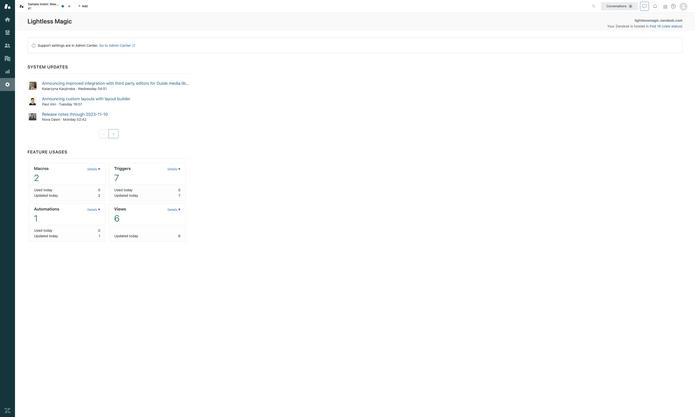 Task type: vqa. For each thing, say whether or not it's contained in the screenshot.
Problem
no



Task type: describe. For each thing, give the bounding box(es) containing it.
2023-
[[86, 112, 98, 117]]

von
[[50, 102, 56, 106]]

announcing for announcing custom layouts with layout builder
[[42, 96, 65, 101]]

macros 2
[[34, 166, 49, 183]]

wednesday
[[78, 86, 97, 91]]

›
[[113, 132, 114, 136]]

are
[[66, 43, 71, 48]]

automations 1
[[34, 207, 59, 223]]

feature usages
[[28, 150, 67, 155]]

#1
[[28, 6, 31, 10]]

with for layouts
[[96, 96, 104, 101]]

lightless
[[28, 18, 53, 25]]

paul von
[[42, 102, 56, 106]]

conversations
[[607, 4, 627, 8]]

support settings are in admin center.
[[38, 43, 98, 48]]

used for 2
[[34, 188, 42, 192]]

details for 1
[[87, 208, 97, 212]]

editors
[[136, 81, 149, 86]]

get help image
[[671, 4, 676, 9]]

views 6
[[114, 207, 126, 223]]

)
[[682, 24, 683, 28]]

triggers 7
[[114, 166, 131, 183]]

for
[[150, 81, 156, 86]]

‹
[[103, 132, 105, 136]]

used for 7
[[114, 188, 123, 192]]

used today for 7
[[114, 188, 133, 192]]

1 admin from the left
[[75, 43, 86, 48]]

.zendesk.com
[[659, 18, 683, 23]]

in inside lightlessmagic .zendesk.com your zendesk is hosted in pod 19 ( view status )
[[646, 24, 649, 28]]

automations
[[34, 207, 59, 212]]

(opens in a new tab) image
[[131, 44, 135, 47]]

view
[[663, 24, 671, 28]]

nova dawn
[[42, 117, 60, 122]]

details ▼ for 1
[[87, 208, 100, 212]]

layout
[[105, 96, 116, 101]]

lightlessmagic .zendesk.com your zendesk is hosted in pod 19 ( view status )
[[608, 18, 683, 28]]

status
[[672, 24, 682, 28]]

‹ button
[[99, 129, 109, 138]]

go to admin center link
[[99, 43, 135, 48]]

16:07
[[73, 102, 82, 106]]

11-
[[98, 112, 103, 117]]

builder
[[117, 96, 130, 101]]

add
[[82, 4, 88, 8]]

details for 2
[[87, 167, 97, 171]]

get started image
[[4, 16, 11, 23]]

conversations button
[[601, 2, 638, 10]]

center
[[120, 43, 131, 48]]

integration
[[85, 81, 105, 86]]

2 inside macros 2
[[34, 173, 39, 183]]

improved
[[66, 81, 84, 86]]

nova
[[42, 117, 50, 122]]

tuesday
[[59, 102, 72, 106]]

system updates
[[28, 65, 68, 70]]

updated for 1
[[34, 234, 48, 238]]

third
[[115, 81, 124, 86]]

media
[[169, 81, 181, 86]]

add button
[[75, 0, 91, 12]]

updated for 6
[[114, 234, 128, 238]]

custom
[[66, 96, 80, 101]]

the
[[58, 2, 63, 6]]

monday 02:42
[[63, 117, 86, 122]]

updated for 7
[[114, 193, 128, 198]]

zendesk image
[[4, 407, 11, 414]]

lightless magic
[[28, 18, 72, 25]]

(
[[662, 24, 663, 28]]

release notes through 2023-11-10
[[42, 112, 108, 117]]

details ▼ for 7
[[168, 167, 181, 171]]

notifications image
[[653, 4, 657, 8]]

details ▼ for 2
[[87, 167, 100, 171]]

through
[[70, 112, 85, 117]]

used today for 2
[[34, 188, 52, 192]]

views image
[[4, 29, 11, 36]]

used today for 1
[[34, 228, 52, 233]]

monday
[[63, 117, 76, 122]]

hosted
[[634, 24, 645, 28]]

notes
[[58, 112, 69, 117]]

reporting image
[[4, 68, 11, 75]]

in inside status
[[72, 43, 74, 48]]

support
[[38, 43, 51, 48]]

ticket:
[[40, 2, 49, 6]]

release
[[42, 112, 57, 117]]

to
[[105, 43, 108, 48]]

dawn
[[51, 117, 60, 122]]

updates
[[47, 65, 68, 70]]

updated today for 6
[[114, 234, 138, 238]]

used for 1
[[34, 228, 42, 233]]

6 inside views 6
[[114, 213, 120, 223]]

karpinska
[[59, 86, 75, 91]]

updated today for 1
[[34, 234, 58, 238]]



Task type: locate. For each thing, give the bounding box(es) containing it.
0 for 2
[[98, 188, 100, 192]]

used today down triggers 7
[[114, 188, 133, 192]]

details for 7
[[168, 167, 177, 171]]

0 vertical spatial 6
[[114, 213, 120, 223]]

tuesday 16:07
[[59, 102, 82, 106]]

in right are
[[72, 43, 74, 48]]

library
[[182, 81, 194, 86]]

1 vertical spatial with
[[96, 96, 104, 101]]

your
[[608, 24, 615, 28]]

1 horizontal spatial 1
[[99, 234, 100, 238]]

updated down the automations 1
[[34, 234, 48, 238]]

status
[[28, 38, 683, 53]]

7 inside triggers 7
[[114, 173, 119, 183]]

wednesday 04:51
[[78, 86, 107, 91]]

magic
[[55, 18, 72, 25]]

0 horizontal spatial 1
[[34, 213, 38, 223]]

ticket
[[64, 2, 72, 6]]

1 horizontal spatial with
[[106, 81, 114, 86]]

0
[[98, 188, 100, 192], [178, 188, 181, 192], [98, 228, 100, 233]]

1 horizontal spatial in
[[646, 24, 649, 28]]

katarzyna karpinska
[[42, 86, 75, 91]]

tab
[[15, 0, 75, 13]]

zendesk
[[616, 24, 630, 28]]

updated today up views
[[114, 193, 138, 198]]

1 vertical spatial 6
[[178, 234, 181, 238]]

0 vertical spatial announcing
[[42, 81, 65, 86]]

1 vertical spatial 7
[[179, 193, 181, 198]]

pod
[[650, 24, 656, 28]]

used today down macros 2 on the left top of page
[[34, 188, 52, 192]]

updated today for 7
[[114, 193, 138, 198]]

▼ for 1
[[98, 208, 100, 212]]

1 horizontal spatial 6
[[178, 234, 181, 238]]

6
[[114, 213, 120, 223], [178, 234, 181, 238]]

0 horizontal spatial 6
[[114, 213, 120, 223]]

updated today up automations on the left of page
[[34, 193, 58, 198]]

0 vertical spatial 7
[[114, 173, 119, 183]]

is
[[631, 24, 633, 28]]

used down the automations 1
[[34, 228, 42, 233]]

sample ticket: meet the ticket #1
[[28, 2, 72, 10]]

today
[[43, 188, 52, 192], [124, 188, 133, 192], [49, 193, 58, 198], [129, 193, 138, 198], [43, 228, 52, 233], [49, 234, 58, 238], [129, 234, 138, 238]]

with
[[106, 81, 114, 86], [96, 96, 104, 101]]

in
[[646, 24, 649, 28], [72, 43, 74, 48]]

go to admin center
[[99, 43, 131, 48]]

updated up views
[[114, 193, 128, 198]]

0 horizontal spatial in
[[72, 43, 74, 48]]

10
[[103, 112, 108, 117]]

0 vertical spatial with
[[106, 81, 114, 86]]

with left third
[[106, 81, 114, 86]]

with for integration
[[106, 81, 114, 86]]

used down triggers 7
[[114, 188, 123, 192]]

0 vertical spatial 1
[[34, 213, 38, 223]]

guide
[[157, 81, 168, 86]]

used today down the automations 1
[[34, 228, 52, 233]]

02:42
[[77, 117, 86, 122]]

status containing support settings are in admin center.
[[28, 38, 683, 53]]

katarzyna
[[42, 86, 58, 91]]

1 horizontal spatial 2
[[98, 193, 100, 198]]

admin image
[[4, 81, 11, 88]]

layouts
[[81, 96, 95, 101]]

1 inside the automations 1
[[34, 213, 38, 223]]

19
[[657, 24, 661, 28]]

updated today down the automations 1
[[34, 234, 58, 238]]

used
[[34, 188, 42, 192], [114, 188, 123, 192], [34, 228, 42, 233]]

1
[[34, 213, 38, 223], [99, 234, 100, 238]]

organizations image
[[4, 55, 11, 62]]

0 horizontal spatial 2
[[34, 173, 39, 183]]

details
[[87, 167, 97, 171], [168, 167, 177, 171], [87, 208, 97, 212], [168, 208, 177, 212]]

with down 04:51
[[96, 96, 104, 101]]

0 vertical spatial 2
[[34, 173, 39, 183]]

announcing
[[42, 81, 65, 86], [42, 96, 65, 101]]

details for 6
[[168, 208, 177, 212]]

▼ for 7
[[178, 167, 181, 171]]

close image
[[67, 4, 72, 9]]

feature
[[28, 150, 48, 155]]

1 announcing from the top
[[42, 81, 65, 86]]

lightlessmagic
[[635, 18, 659, 23]]

▼ for 2
[[98, 167, 100, 171]]

0 horizontal spatial 7
[[114, 173, 119, 183]]

› button
[[109, 129, 119, 138]]

announcing up von
[[42, 96, 65, 101]]

▼
[[98, 167, 100, 171], [178, 167, 181, 171], [98, 208, 100, 212], [178, 208, 181, 212]]

updated today for 2
[[34, 193, 58, 198]]

updated for 2
[[34, 193, 48, 198]]

usages
[[49, 150, 67, 155]]

settings
[[52, 43, 65, 48]]

view status link
[[663, 24, 682, 28]]

macros
[[34, 166, 49, 171]]

button displays agent's chat status as invisible. image
[[643, 4, 647, 8]]

zendesk support image
[[4, 3, 11, 10]]

1 vertical spatial in
[[72, 43, 74, 48]]

1 vertical spatial 2
[[98, 193, 100, 198]]

announcing custom layouts with layout builder
[[42, 96, 130, 101]]

admin right to
[[109, 43, 119, 48]]

2 admin from the left
[[109, 43, 119, 48]]

triggers
[[114, 166, 131, 171]]

meet
[[50, 2, 57, 6]]

center.
[[87, 43, 98, 48]]

updated up automations on the left of page
[[34, 193, 48, 198]]

1 horizontal spatial 7
[[179, 193, 181, 198]]

customers image
[[4, 42, 11, 49]]

1 vertical spatial 1
[[99, 234, 100, 238]]

tabs tab list
[[15, 0, 587, 13]]

pod 19 link
[[650, 24, 662, 28]]

tab containing sample ticket: meet the ticket
[[15, 0, 75, 13]]

views
[[114, 207, 126, 212]]

in left pod
[[646, 24, 649, 28]]

1 vertical spatial announcing
[[42, 96, 65, 101]]

used down macros 2 on the left top of page
[[34, 188, 42, 192]]

paul
[[42, 102, 49, 106]]

updated today
[[34, 193, 58, 198], [114, 193, 138, 198], [34, 234, 58, 238], [114, 234, 138, 238]]

1 horizontal spatial admin
[[109, 43, 119, 48]]

announcing up katarzyna at the left of the page
[[42, 81, 65, 86]]

0 for 7
[[178, 188, 181, 192]]

0 for 1
[[98, 228, 100, 233]]

zendesk products image
[[664, 5, 667, 8]]

system
[[28, 65, 46, 70]]

▼ for 6
[[178, 208, 181, 212]]

main element
[[0, 0, 15, 417]]

updated down views 6
[[114, 234, 128, 238]]

go
[[99, 43, 104, 48]]

2 announcing from the top
[[42, 96, 65, 101]]

updated today down views 6
[[114, 234, 138, 238]]

sample
[[28, 2, 39, 6]]

details ▼ for 6
[[168, 208, 181, 212]]

party
[[125, 81, 135, 86]]

announcing improved integration with third party editors for guide media library
[[42, 81, 194, 86]]

0 horizontal spatial admin
[[75, 43, 86, 48]]

0 horizontal spatial with
[[96, 96, 104, 101]]

04:51
[[98, 86, 107, 91]]

admin left center.
[[75, 43, 86, 48]]

0 vertical spatial in
[[646, 24, 649, 28]]

2
[[34, 173, 39, 183], [98, 193, 100, 198]]

announcing for announcing improved integration with third party editors for guide media library
[[42, 81, 65, 86]]



